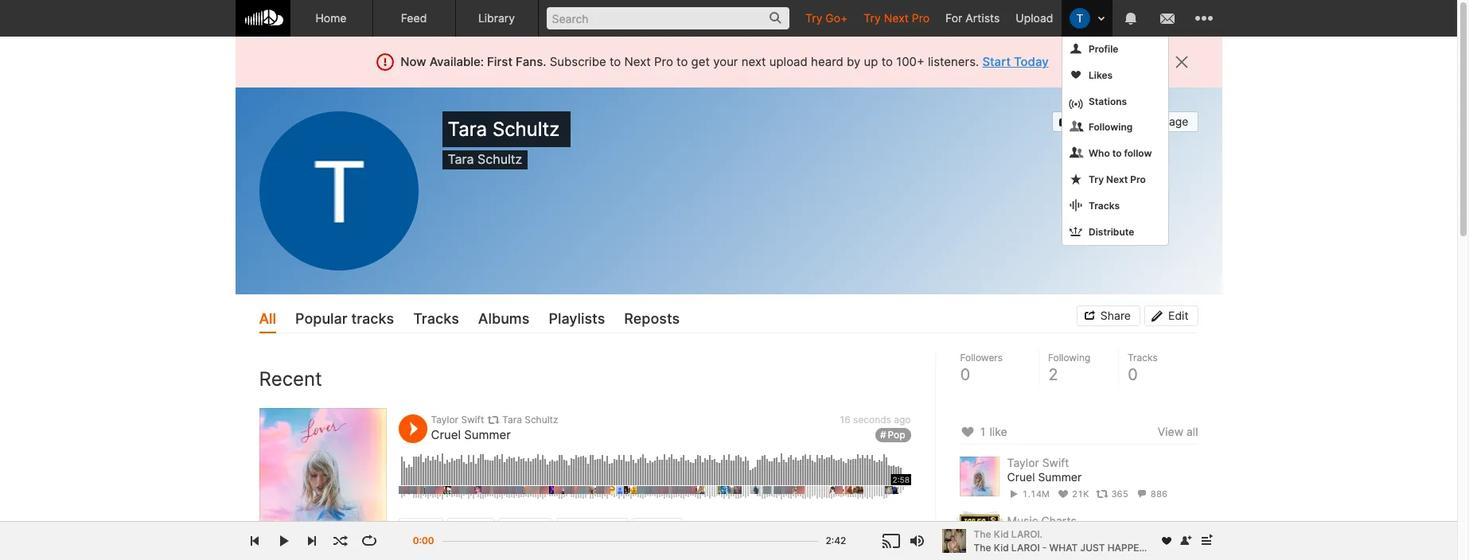 Task type: locate. For each thing, give the bounding box(es) containing it.
0 down followers
[[961, 366, 971, 385]]

365 button
[[448, 518, 494, 535]]

1 vertical spatial taylor swift link
[[1008, 456, 1070, 470]]

try right go+ at the top right of page
[[864, 11, 881, 25]]

who
[[1089, 147, 1110, 159]]

link
[[603, 521, 620, 532]]

pro left for
[[912, 11, 930, 25]]

to right subscribe
[[610, 54, 621, 69]]

0 vertical spatial swift
[[461, 414, 484, 426]]

next
[[884, 11, 909, 25], [625, 54, 651, 69], [1106, 174, 1128, 185]]

1 vertical spatial try next pro
[[1089, 174, 1146, 185]]

the kid laroi. the kid laroi - what just happened
[[974, 528, 1160, 554]]

1 horizontal spatial swift
[[1043, 456, 1070, 470]]

2 0 from the left
[[1128, 366, 1138, 385]]

share
[[1101, 309, 1131, 323], [521, 521, 545, 532]]

next down who to follow link
[[1106, 174, 1128, 185]]

1 horizontal spatial track stats element
[[1008, 485, 1199, 503]]

taylor
[[431, 414, 459, 426], [1008, 456, 1040, 470]]

0 vertical spatial pop
[[888, 429, 906, 441]]

1 vertical spatial swift
[[1043, 456, 1070, 470]]

cruel summer link down taylor swift
[[431, 427, 511, 442]]

fans.
[[516, 54, 547, 69]]

try next pro up "100+" on the top of the page
[[864, 11, 930, 25]]

to
[[610, 54, 621, 69], [677, 54, 688, 69], [882, 54, 893, 69], [1112, 147, 1122, 159]]

who to follow
[[1089, 147, 1152, 159]]

0 horizontal spatial 1.14m
[[845, 521, 872, 532]]

365 inside 365 popup button
[[470, 521, 486, 532]]

for artists link
[[938, 0, 1008, 36]]

pro down follow
[[1130, 174, 1146, 185]]

1 vertical spatial pop
[[1008, 528, 1028, 542]]

summer down taylor swift
[[464, 427, 511, 442]]

2 vertical spatial next
[[1106, 174, 1128, 185]]

taylor down like
[[1008, 456, 1040, 470]]

tracks right tracks
[[413, 310, 459, 327]]

1.14m down "taylor swift cruel summer"
[[1023, 488, 1050, 500]]

kid down music
[[994, 528, 1009, 540]]

1 vertical spatial following
[[1049, 352, 1091, 364]]

0 vertical spatial 21k
[[1072, 488, 1089, 500]]

0 vertical spatial 365
[[1112, 488, 1129, 500]]

0 horizontal spatial taylor
[[431, 414, 459, 426]]

pop link down music
[[1008, 528, 1028, 543]]

following down 'stations' 'link' at the top of page
[[1089, 121, 1133, 133]]

swift up cruel summer
[[461, 414, 484, 426]]

following up 2
[[1049, 352, 1091, 364]]

tracks down edit button
[[1128, 352, 1158, 364]]

0 vertical spatial taylor swift link
[[431, 414, 487, 426]]

image
[[1157, 115, 1189, 128]]

upload header image
[[1076, 115, 1189, 128]]

upload header image button
[[1052, 111, 1199, 132]]

taylor swift link up 21k link
[[1008, 456, 1070, 470]]

2 horizontal spatial pro
[[1130, 174, 1146, 185]]

edit button
[[1145, 306, 1199, 327]]

taylor swift link for cruel summer
[[1008, 456, 1070, 470]]

0 horizontal spatial pro
[[654, 54, 673, 69]]

subscribe
[[550, 54, 606, 69]]

0 vertical spatial schultz
[[493, 118, 560, 141]]

1 vertical spatial the
[[974, 542, 992, 554]]

tracks link up 'distribute' at the right of the page
[[1062, 193, 1168, 219]]

1 vertical spatial 1.14m
[[845, 521, 872, 532]]

schultz
[[493, 118, 560, 141], [478, 151, 522, 167], [525, 414, 558, 426]]

1 horizontal spatial upload
[[1076, 115, 1114, 128]]

365
[[1112, 488, 1129, 500], [470, 521, 486, 532]]

try for rightmost try next pro link
[[1089, 174, 1104, 185]]

upload
[[770, 54, 808, 69]]

0 horizontal spatial 21k
[[421, 521, 436, 532]]

pop link down the ago
[[876, 428, 911, 442]]

0 inside the tracks 0
[[1128, 366, 1138, 385]]

pro
[[912, 11, 930, 25], [654, 54, 673, 69], [1130, 174, 1146, 185]]

reposts link
[[624, 307, 680, 334]]

get
[[692, 54, 710, 69]]

taylor for taylor swift cruel summer
[[1008, 456, 1040, 470]]

0 right following 2
[[1128, 366, 1138, 385]]

1 vertical spatial try next pro link
[[1062, 167, 1168, 193]]

1 vertical spatial taylor
[[1008, 456, 1040, 470]]

try next pro
[[864, 11, 930, 25], [1089, 174, 1146, 185]]

0 horizontal spatial taylor swift link
[[431, 414, 487, 426]]

the kid laroi - what just happened element
[[942, 529, 966, 553]]

pro left get
[[654, 54, 673, 69]]

2 vertical spatial tracks
[[1128, 352, 1158, 364]]

taylor swift link up cruel summer
[[431, 414, 487, 426]]

following
[[1089, 121, 1133, 133], [1049, 352, 1091, 364]]

0 for followers 0
[[961, 366, 971, 385]]

tracks
[[351, 310, 394, 327]]

0 horizontal spatial pop link
[[876, 428, 911, 442]]

try left go+ at the top right of page
[[806, 11, 823, 25]]

1 horizontal spatial tracks
[[1089, 200, 1120, 212]]

share left edit button
[[1101, 309, 1131, 323]]

0 vertical spatial tara schultz
[[448, 118, 565, 141]]

pop inside the music charts pop
[[1008, 528, 1028, 542]]

21k left 365 link
[[1072, 488, 1089, 500]]

0 horizontal spatial pop
[[888, 429, 906, 441]]

1 horizontal spatial taylor swift link
[[1008, 456, 1070, 470]]

1 horizontal spatial 0
[[1128, 366, 1138, 385]]

try for try next pro link to the top
[[864, 11, 881, 25]]

886 left the kid laroi - what just happened element
[[894, 521, 911, 532]]

next up "100+" on the top of the page
[[884, 11, 909, 25]]

1 vertical spatial share
[[521, 521, 545, 532]]

0 vertical spatial 886
[[1151, 488, 1168, 500]]

try next pro down who to follow link
[[1089, 174, 1146, 185]]

copy link
[[579, 521, 620, 532]]

share button up the tracks 0
[[1077, 306, 1141, 327]]

1 vertical spatial 886
[[894, 521, 911, 532]]

next down search search box
[[625, 54, 651, 69]]

1
[[980, 425, 987, 439]]

tara schultz's avatar element
[[1070, 8, 1090, 29], [259, 111, 418, 271]]

pop inside 16 seconds ago pop
[[888, 429, 906, 441]]

all
[[1187, 425, 1199, 439]]

2 horizontal spatial try
[[1089, 174, 1104, 185]]

1 horizontal spatial cruel summer link
[[1008, 471, 1082, 485]]

365 right 21k 'button'
[[470, 521, 486, 532]]

0 vertical spatial upload
[[1016, 11, 1054, 25]]

following for following 2
[[1049, 352, 1091, 364]]

upload inside button
[[1076, 115, 1114, 128]]

for
[[946, 11, 963, 25]]

cruel summer link
[[431, 427, 511, 442], [1008, 471, 1082, 485]]

1 horizontal spatial pop
[[1008, 528, 1028, 542]]

2:42
[[826, 535, 847, 547]]

try next pro link up "100+" on the top of the page
[[856, 0, 938, 36]]

try down the who
[[1089, 174, 1104, 185]]

try for try go+ link
[[806, 11, 823, 25]]

charts
[[1042, 514, 1077, 527]]

swift inside "taylor swift cruel summer"
[[1043, 456, 1070, 470]]

likes
[[1089, 69, 1113, 81]]

2 horizontal spatial next
[[1106, 174, 1128, 185]]

music charts pop
[[1008, 514, 1077, 542]]

0 horizontal spatial swift
[[461, 414, 484, 426]]

progress bar
[[442, 533, 818, 560]]

what
[[1050, 542, 1078, 554]]

Search search field
[[547, 7, 790, 29]]

try
[[806, 11, 823, 25], [864, 11, 881, 25], [1089, 174, 1104, 185]]

swift
[[461, 414, 484, 426], [1043, 456, 1070, 470]]

0 vertical spatial next
[[884, 11, 909, 25]]

1 horizontal spatial tara schultz's avatar element
[[1070, 8, 1090, 29]]

1 vertical spatial cruel
[[1008, 471, 1035, 484]]

1.14m up the 2:42
[[845, 521, 872, 532]]

21k button
[[398, 518, 444, 535]]

0
[[961, 366, 971, 385], [1128, 366, 1138, 385]]

21k up 0:00
[[421, 521, 436, 532]]

start
[[983, 54, 1011, 69]]

edit
[[1169, 309, 1189, 323]]

1 horizontal spatial summer
[[1038, 471, 1082, 484]]

kid left laroi
[[994, 542, 1009, 554]]

laroi
[[1012, 542, 1040, 554]]

try next pro link down "who to follow"
[[1062, 167, 1168, 193]]

more
[[654, 521, 675, 532]]

0 vertical spatial 1.14m
[[1023, 488, 1050, 500]]

taylor up cruel summer
[[431, 414, 459, 426]]

pop down music
[[1008, 528, 1028, 542]]

popular
[[295, 310, 348, 327]]

home
[[316, 11, 347, 25]]

tracks up 'distribute' at the right of the page
[[1089, 200, 1120, 212]]

pop down the ago
[[888, 429, 906, 441]]

100+
[[897, 54, 925, 69]]

None search field
[[539, 0, 798, 36]]

cruel summer link up 21k link
[[1008, 471, 1082, 485]]

cruel summer element
[[259, 408, 387, 535], [960, 457, 1000, 497]]

upload for upload
[[1016, 11, 1054, 25]]

1 horizontal spatial try next pro
[[1089, 174, 1146, 185]]

1 vertical spatial cruel summer link
[[1008, 471, 1082, 485]]

1 horizontal spatial pro
[[912, 11, 930, 25]]

the
[[974, 528, 992, 540], [974, 542, 992, 554]]

swift up 21k link
[[1043, 456, 1070, 470]]

view
[[1158, 425, 1184, 439]]

0 vertical spatial taylor
[[431, 414, 459, 426]]

tracks link right tracks
[[413, 307, 459, 334]]

now available: first fans. subscribe to next pro to get your next upload heard by up to 100+ listeners. start today
[[401, 54, 1049, 69]]

0 vertical spatial tracks
[[1089, 200, 1120, 212]]

1 vertical spatial tracks
[[413, 310, 459, 327]]

0 inside followers 0
[[961, 366, 971, 385]]

seconds
[[853, 414, 892, 426]]

upload down stations
[[1076, 115, 1114, 128]]

0 vertical spatial try next pro
[[864, 11, 930, 25]]

distribute
[[1089, 226, 1134, 238]]

398 link
[[1008, 546, 1040, 557]]

taylor for taylor swift
[[431, 414, 459, 426]]

365 left 886 link
[[1112, 488, 1129, 500]]

0 horizontal spatial share
[[521, 521, 545, 532]]

2 vertical spatial schultz
[[525, 414, 558, 426]]

1 vertical spatial 365
[[470, 521, 486, 532]]

1 vertical spatial kid
[[994, 542, 1009, 554]]

cruel summer
[[431, 427, 511, 442]]

2 kid from the top
[[994, 542, 1009, 554]]

pop link
[[876, 428, 911, 442], [1008, 528, 1028, 543]]

0 horizontal spatial share button
[[498, 518, 553, 535]]

track stats element
[[1008, 485, 1199, 503], [829, 518, 911, 535]]

upload for upload header image
[[1076, 115, 1114, 128]]

taylor inside "taylor swift cruel summer"
[[1008, 456, 1040, 470]]

tara schultz
[[448, 118, 565, 141], [448, 151, 522, 167], [500, 414, 558, 426]]

21k inside track stats element
[[1072, 488, 1089, 500]]

for artists
[[946, 11, 1000, 25]]

0 horizontal spatial 0
[[961, 366, 971, 385]]

cruel down taylor swift
[[431, 427, 461, 442]]

swift for taylor swift
[[461, 414, 484, 426]]

swift for taylor swift cruel summer
[[1043, 456, 1070, 470]]

0 vertical spatial the
[[974, 528, 992, 540]]

886 link
[[1136, 488, 1168, 500]]

share button right 365 popup button
[[498, 518, 553, 535]]

1 vertical spatial upload
[[1076, 115, 1114, 128]]

1 0 from the left
[[961, 366, 971, 385]]

1 horizontal spatial 1.14m
[[1023, 488, 1050, 500]]

1 horizontal spatial 21k
[[1072, 488, 1089, 500]]

more button
[[632, 518, 683, 535]]

try next pro for rightmost try next pro link
[[1089, 174, 1146, 185]]

share left copy
[[521, 521, 545, 532]]

886 right 365 link
[[1151, 488, 1168, 500]]

distribute link
[[1062, 219, 1168, 246]]

0 horizontal spatial cruel summer link
[[431, 427, 511, 442]]

albums link
[[478, 307, 530, 334]]

listeners.
[[928, 54, 979, 69]]

0 vertical spatial kid
[[994, 528, 1009, 540]]

0 horizontal spatial tara schultz's avatar element
[[259, 111, 418, 271]]

try next pro link
[[856, 0, 938, 36], [1062, 167, 1168, 193]]

artists
[[966, 11, 1000, 25]]

upload
[[1016, 11, 1054, 25], [1076, 115, 1114, 128]]

tracks 0
[[1128, 352, 1158, 385]]

0 vertical spatial share
[[1101, 309, 1131, 323]]

0 horizontal spatial 365
[[470, 521, 486, 532]]

to right the who
[[1112, 147, 1122, 159]]

summer up 21k link
[[1038, 471, 1082, 484]]

cruel up music
[[1008, 471, 1035, 484]]

1 horizontal spatial taylor
[[1008, 456, 1040, 470]]

next
[[742, 54, 766, 69]]

1 horizontal spatial next
[[884, 11, 909, 25]]

1 kid from the top
[[994, 528, 1009, 540]]

0 horizontal spatial cruel
[[431, 427, 461, 442]]

1 vertical spatial next
[[625, 54, 651, 69]]

1 vertical spatial summer
[[1038, 471, 1082, 484]]

kid
[[994, 528, 1009, 540], [994, 542, 1009, 554]]

0 horizontal spatial try next pro link
[[856, 0, 938, 36]]

0 vertical spatial following
[[1089, 121, 1133, 133]]

1 horizontal spatial share button
[[1077, 306, 1141, 327]]

1 vertical spatial 21k
[[421, 521, 436, 532]]

upload up today
[[1016, 11, 1054, 25]]

following 2
[[1049, 352, 1091, 385]]



Task type: vqa. For each thing, say whether or not it's contained in the screenshot.
28 link
no



Task type: describe. For each thing, give the bounding box(es) containing it.
1 vertical spatial tara
[[448, 151, 474, 167]]

the kid laroi - what just happened link
[[974, 541, 1160, 555]]

next for rightmost try next pro link
[[1106, 174, 1128, 185]]

9
[[1062, 546, 1068, 557]]

following for following
[[1089, 121, 1133, 133]]

1 vertical spatial pro
[[654, 54, 673, 69]]

1 horizontal spatial try next pro link
[[1062, 167, 1168, 193]]

21k link
[[1057, 488, 1089, 500]]

next for try next pro link to the top
[[884, 11, 909, 25]]

2 vertical spatial tara
[[502, 414, 522, 426]]

followers 0
[[961, 352, 1003, 385]]

library
[[478, 11, 515, 25]]

pop element
[[960, 515, 1000, 555]]

feed link
[[373, 0, 456, 37]]

1.14m for top track stats element
[[1023, 488, 1050, 500]]

0:00
[[413, 535, 434, 547]]

0 horizontal spatial 886
[[894, 521, 911, 532]]

first
[[487, 54, 513, 69]]

0 vertical spatial try next pro link
[[856, 0, 938, 36]]

follow
[[1124, 147, 1152, 159]]

by
[[847, 54, 861, 69]]

music
[[1008, 514, 1039, 527]]

1 vertical spatial schultz
[[478, 151, 522, 167]]

try next pro for try next pro link to the top
[[864, 11, 930, 25]]

365 inside track stats element
[[1112, 488, 1129, 500]]

playlists link
[[549, 307, 605, 334]]

albums
[[478, 310, 530, 327]]

try go+ link
[[798, 0, 856, 36]]

summer inside "taylor swift cruel summer"
[[1038, 471, 1082, 484]]

heard
[[811, 54, 844, 69]]

1 vertical spatial share button
[[498, 518, 553, 535]]

0 vertical spatial tracks link
[[1062, 193, 1168, 219]]

0 vertical spatial pop link
[[876, 428, 911, 442]]

1 like
[[980, 425, 1008, 439]]

1.14m for the bottommost track stats element
[[845, 521, 872, 532]]

next up image
[[1197, 532, 1216, 551]]

2 vertical spatial pro
[[1130, 174, 1146, 185]]

2
[[1049, 366, 1059, 385]]

following link
[[1062, 115, 1168, 141]]

library link
[[456, 0, 539, 37]]

0 horizontal spatial cruel summer element
[[259, 408, 387, 535]]

1 horizontal spatial share
[[1101, 309, 1131, 323]]

playlist stats element
[[1008, 543, 1199, 560]]

1 vertical spatial tracks link
[[413, 307, 459, 334]]

all link
[[259, 307, 276, 334]]

365 link
[[1097, 488, 1129, 500]]

1 horizontal spatial pop link
[[1008, 528, 1028, 543]]

398
[[1023, 546, 1040, 557]]

schultz inside 'tara schultz' link
[[525, 414, 558, 426]]

playlists
[[549, 310, 605, 327]]

profile
[[1089, 43, 1118, 55]]

stations
[[1089, 95, 1127, 107]]

9 link
[[1047, 546, 1068, 557]]

1 vertical spatial tara schultz
[[448, 151, 522, 167]]

16
[[840, 414, 851, 426]]

taylor swift link for tara schultz
[[431, 414, 487, 426]]

to left get
[[677, 54, 688, 69]]

stations link
[[1062, 89, 1168, 115]]

start today link
[[983, 54, 1049, 69]]

likes link
[[1062, 63, 1168, 89]]

popular tracks
[[295, 310, 394, 327]]

1 the from the top
[[974, 528, 992, 540]]

reposts
[[624, 310, 680, 327]]

laroi.
[[1012, 528, 1043, 540]]

16 seconds ago pop
[[840, 414, 911, 441]]

1 horizontal spatial cruel summer element
[[960, 457, 1000, 497]]

go+
[[826, 11, 848, 25]]

1 vertical spatial track stats element
[[829, 518, 911, 535]]

0 for tracks 0
[[1128, 366, 1138, 385]]

music charts link
[[1008, 514, 1077, 527]]

1 vertical spatial tara schultz's avatar element
[[259, 111, 418, 271]]

copy link button
[[557, 518, 628, 535]]

0 vertical spatial cruel
[[431, 427, 461, 442]]

home link
[[290, 0, 373, 37]]

today
[[1014, 54, 1049, 69]]

like
[[990, 425, 1008, 439]]

happened
[[1108, 542, 1160, 554]]

0 vertical spatial pro
[[912, 11, 930, 25]]

who to follow link
[[1062, 141, 1168, 167]]

just
[[1081, 542, 1105, 554]]

all
[[259, 310, 276, 327]]

tara schultz link
[[487, 414, 558, 426]]

0 horizontal spatial next
[[625, 54, 651, 69]]

profile link
[[1062, 37, 1168, 63]]

0 horizontal spatial summer
[[464, 427, 511, 442]]

feed
[[401, 11, 427, 25]]

21k inside 'button'
[[421, 521, 436, 532]]

2 vertical spatial tara schultz
[[500, 414, 558, 426]]

followers
[[961, 352, 1003, 364]]

popular tracks link
[[295, 307, 394, 334]]

-
[[1043, 542, 1047, 554]]

like image
[[960, 423, 976, 442]]

taylor swift
[[431, 414, 487, 426]]

ago
[[894, 414, 911, 426]]

0 vertical spatial tara
[[448, 118, 487, 141]]

to right up
[[882, 54, 893, 69]]

available:
[[430, 54, 484, 69]]

the kid laroi. link
[[974, 528, 1152, 541]]

0 vertical spatial track stats element
[[1008, 485, 1199, 503]]

cruel inside "taylor swift cruel summer"
[[1008, 471, 1035, 484]]

upload link
[[1008, 0, 1062, 36]]

recent
[[259, 368, 322, 391]]

0 horizontal spatial tracks
[[413, 310, 459, 327]]

taylor swift cruel summer
[[1008, 456, 1082, 484]]

your
[[713, 54, 738, 69]]

2 the from the top
[[974, 542, 992, 554]]

0 vertical spatial cruel summer link
[[431, 427, 511, 442]]

header
[[1117, 115, 1154, 128]]



